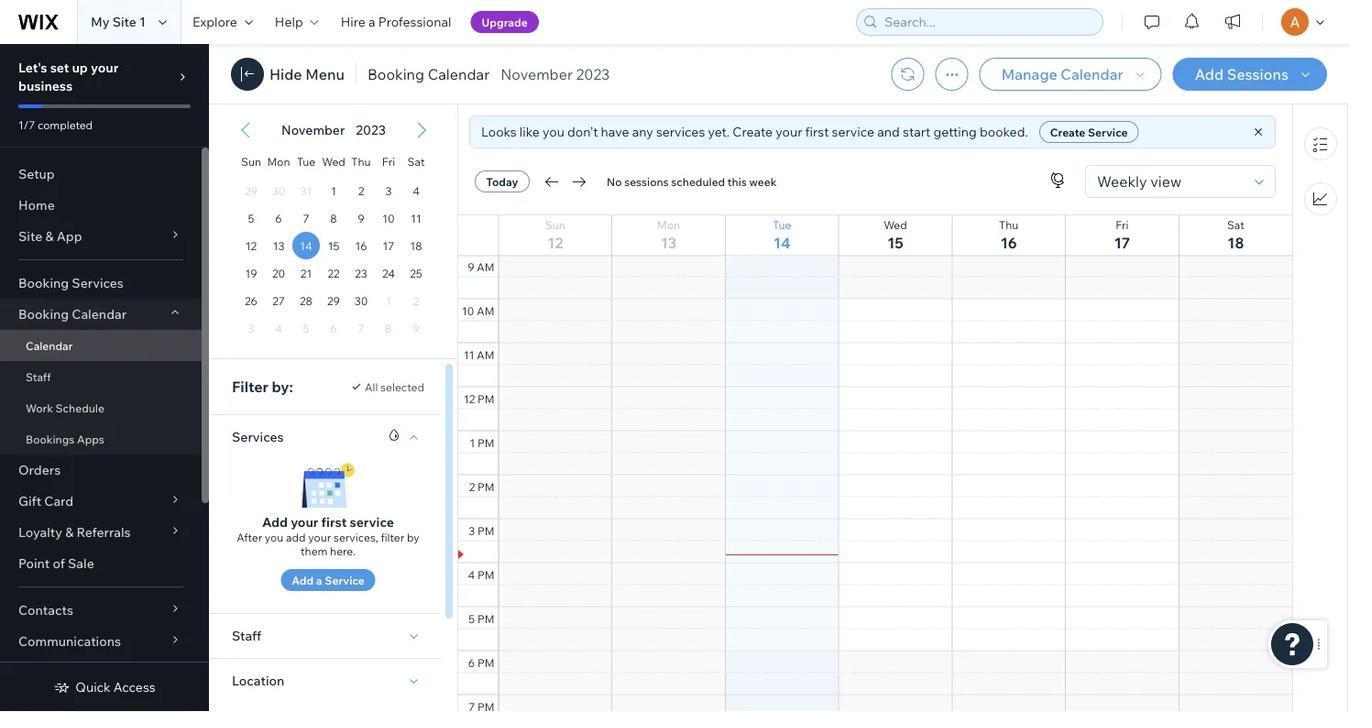 Task type: vqa. For each thing, say whether or not it's contained in the screenshot.


Task type: describe. For each thing, give the bounding box(es) containing it.
27
[[272, 294, 285, 308]]

them
[[301, 545, 328, 558]]

30
[[354, 294, 368, 308]]

1 horizontal spatial booking calendar
[[368, 65, 490, 83]]

access
[[114, 679, 156, 695]]

week
[[749, 175, 777, 188]]

row containing 19
[[237, 259, 430, 287]]

0 horizontal spatial 13
[[273, 239, 285, 253]]

schedule
[[56, 401, 104, 415]]

site & app
[[18, 228, 82, 244]]

16 inside thu 16
[[1001, 233, 1017, 252]]

create service button
[[1039, 121, 1139, 143]]

filter
[[232, 378, 269, 396]]

add a service
[[292, 573, 365, 587]]

service inside the "add your first service after you add your services, filter by them here."
[[350, 514, 394, 530]]

booking calendar button
[[0, 299, 202, 330]]

pm for 6 pm
[[478, 656, 495, 670]]

completed
[[38, 118, 93, 132]]

setup link
[[0, 159, 202, 190]]

pm for 5 pm
[[478, 612, 495, 626]]

1 for 1 pm
[[470, 436, 475, 450]]

5 for 5
[[248, 211, 254, 225]]

help button
[[264, 0, 330, 44]]

0 vertical spatial booking
[[368, 65, 425, 83]]

sun for 12
[[545, 218, 565, 231]]

14 inside the tue 14
[[774, 233, 791, 252]]

am for 11 am
[[477, 348, 495, 362]]

calendar inside dropdown button
[[72, 306, 127, 322]]

booking for booking calendar dropdown button
[[18, 306, 69, 322]]

15 inside wed 15
[[888, 233, 904, 252]]

6 for 6 pm
[[468, 656, 475, 670]]

1 vertical spatial thu
[[999, 218, 1019, 231]]

fri for fri
[[382, 155, 395, 169]]

0 horizontal spatial 17
[[383, 239, 395, 253]]

wed inside row
[[322, 155, 345, 169]]

site inside dropdown button
[[18, 228, 42, 244]]

0 horizontal spatial 15
[[328, 239, 339, 253]]

0 horizontal spatial 2023
[[356, 122, 386, 138]]

staff button
[[232, 625, 261, 647]]

sidebar element
[[0, 44, 209, 712]]

contacts
[[18, 602, 73, 618]]

like
[[520, 124, 540, 140]]

work schedule link
[[0, 392, 202, 424]]

hide menu button
[[231, 58, 345, 91]]

menu
[[305, 65, 345, 83]]

apps
[[77, 432, 104, 446]]

hire a professional
[[341, 14, 452, 30]]

2 for 2
[[358, 184, 364, 198]]

22
[[328, 266, 340, 280]]

booking calendar inside dropdown button
[[18, 306, 127, 322]]

20
[[272, 266, 285, 280]]

today
[[486, 175, 518, 188]]

my site 1
[[91, 14, 146, 30]]

11 for 11
[[411, 211, 421, 225]]

let's set up your business
[[18, 60, 119, 94]]

sale
[[68, 556, 94, 572]]

have
[[601, 124, 629, 140]]

upgrade button
[[471, 11, 539, 33]]

staff for staff link
[[26, 370, 51, 384]]

bookings apps
[[26, 432, 104, 446]]

row containing 5
[[237, 204, 430, 232]]

row containing sun
[[237, 144, 430, 177]]

tue 14
[[773, 218, 791, 252]]

here.
[[330, 545, 356, 558]]

add for a
[[292, 573, 314, 587]]

grid containing 12
[[458, 0, 1293, 712]]

staff link
[[0, 361, 202, 392]]

3 pm
[[469, 524, 495, 538]]

orders link
[[0, 455, 202, 486]]

29
[[327, 294, 340, 308]]

7
[[303, 211, 309, 225]]

0 vertical spatial site
[[112, 14, 136, 30]]

row group containing 1
[[221, 177, 446, 358]]

add a service button
[[281, 569, 376, 591]]

all selected
[[365, 380, 424, 394]]

8
[[330, 211, 337, 225]]

up
[[72, 60, 88, 76]]

& for loyalty
[[65, 524, 74, 540]]

calendar down professional
[[428, 65, 490, 83]]

hire a professional link
[[330, 0, 463, 44]]

13 inside mon 13
[[661, 233, 677, 252]]

manage calendar
[[1002, 65, 1124, 83]]

loyalty
[[18, 524, 62, 540]]

2 pm
[[469, 480, 495, 494]]

0 horizontal spatial thu
[[351, 155, 371, 169]]

booking services
[[18, 275, 124, 291]]

sun for mon
[[241, 155, 261, 169]]

app
[[57, 228, 82, 244]]

after
[[237, 531, 262, 545]]

1 horizontal spatial service
[[832, 124, 875, 140]]

28
[[300, 294, 313, 308]]

wed 15
[[884, 218, 907, 252]]

gift
[[18, 493, 41, 509]]

1 for 1
[[331, 184, 336, 198]]

2 for 2 pm
[[469, 480, 475, 494]]

home
[[18, 197, 55, 213]]

add sessions
[[1195, 65, 1289, 83]]

add for your
[[262, 514, 288, 530]]

let's
[[18, 60, 47, 76]]

24
[[382, 266, 395, 280]]

services
[[656, 124, 705, 140]]

add your first service after you add your services, filter by them here.
[[237, 514, 420, 558]]

quick
[[75, 679, 111, 695]]

quick access button
[[53, 679, 156, 696]]

add sessions button
[[1173, 58, 1327, 91]]

all
[[365, 380, 378, 394]]

pm for 4 pm
[[478, 568, 495, 582]]

today button
[[475, 171, 530, 193]]

and
[[878, 124, 900, 140]]

0 vertical spatial 2023
[[576, 65, 610, 83]]

communications button
[[0, 626, 202, 657]]

1 horizontal spatial services
[[232, 429, 284, 445]]

my
[[91, 14, 110, 30]]

1 horizontal spatial tue
[[773, 218, 791, 231]]

25
[[410, 266, 422, 280]]

21
[[301, 266, 312, 280]]

services,
[[334, 531, 378, 545]]

pm for 12 pm
[[478, 392, 495, 406]]

of
[[53, 556, 65, 572]]

no sessions scheduled this week
[[607, 175, 777, 188]]

1 vertical spatial mon
[[657, 218, 680, 231]]

referrals
[[77, 524, 131, 540]]

12 inside sun 12
[[548, 233, 563, 252]]

0 vertical spatial you
[[543, 124, 565, 140]]

add for sessions
[[1195, 65, 1224, 83]]

14 inside tuesday, november 14, 2023 cell
[[300, 239, 312, 253]]

by:
[[272, 378, 293, 396]]

first inside the "add your first service after you add your services, filter by them here."
[[321, 514, 347, 530]]

calendar link
[[0, 330, 202, 361]]

staff for staff button
[[232, 628, 261, 644]]

work schedule
[[26, 401, 104, 415]]

pm for 1 pm
[[478, 436, 495, 450]]

sat for sat
[[407, 155, 425, 169]]

& for site
[[45, 228, 54, 244]]

you inside the "add your first service after you add your services, filter by them here."
[[265, 531, 284, 545]]

november for november
[[281, 122, 345, 138]]

Search... field
[[879, 9, 1097, 35]]

november for november 2023
[[501, 65, 573, 83]]

location
[[232, 673, 285, 689]]

5 pm
[[469, 612, 495, 626]]

26
[[245, 294, 258, 308]]

gift card
[[18, 493, 74, 509]]



Task type: locate. For each thing, give the bounding box(es) containing it.
row containing 26
[[237, 287, 430, 314]]

1 vertical spatial 4
[[468, 568, 475, 582]]

0 vertical spatial am
[[477, 260, 495, 274]]

0 vertical spatial first
[[805, 124, 829, 140]]

4 inside row
[[413, 184, 420, 198]]

& inside dropdown button
[[45, 228, 54, 244]]

service down here.
[[325, 573, 365, 587]]

sun inside row
[[241, 155, 261, 169]]

2 vertical spatial booking
[[18, 306, 69, 322]]

0 vertical spatial 5
[[248, 211, 254, 225]]

1 horizontal spatial november
[[501, 65, 573, 83]]

0 vertical spatial 1
[[139, 14, 146, 30]]

1 horizontal spatial a
[[368, 14, 375, 30]]

service up services,
[[350, 514, 394, 530]]

0 horizontal spatial create
[[733, 124, 773, 140]]

1 horizontal spatial sat
[[1227, 218, 1245, 231]]

2 vertical spatial 1
[[470, 436, 475, 450]]

booking down hire a professional link
[[368, 65, 425, 83]]

1 vertical spatial 11
[[464, 348, 474, 362]]

site down the home
[[18, 228, 42, 244]]

1 horizontal spatial 10
[[462, 304, 474, 318]]

3
[[385, 184, 392, 198], [469, 524, 475, 538]]

6 down 5 pm at the bottom left of page
[[468, 656, 475, 670]]

0 horizontal spatial service
[[350, 514, 394, 530]]

add inside the "add your first service after you add your services, filter by them here."
[[262, 514, 288, 530]]

mon down sessions
[[657, 218, 680, 231]]

0 vertical spatial 3
[[385, 184, 392, 198]]

0 vertical spatial fri
[[382, 155, 395, 169]]

add up add
[[262, 514, 288, 530]]

you right "like"
[[543, 124, 565, 140]]

a down them
[[316, 573, 322, 587]]

1 horizontal spatial 4
[[468, 568, 475, 582]]

9 up 10 am
[[468, 260, 474, 274]]

sessions
[[624, 175, 669, 188]]

your up week
[[776, 124, 803, 140]]

4 for 4 pm
[[468, 568, 475, 582]]

None field
[[1092, 166, 1249, 197]]

calendar down booking services link
[[72, 306, 127, 322]]

set
[[50, 60, 69, 76]]

18 inside row group
[[410, 239, 422, 253]]

1 horizontal spatial 12
[[464, 392, 475, 406]]

1 horizontal spatial thu
[[999, 218, 1019, 231]]

0 vertical spatial staff
[[26, 370, 51, 384]]

2 am from the top
[[477, 304, 495, 318]]

0 horizontal spatial site
[[18, 228, 42, 244]]

your right add
[[308, 531, 331, 545]]

calendar
[[428, 65, 490, 83], [1061, 65, 1124, 83], [72, 306, 127, 322], [26, 339, 73, 352]]

by
[[407, 531, 420, 545]]

sat for sat 18
[[1227, 218, 1245, 231]]

13 up 20
[[273, 239, 285, 253]]

add inside button
[[1195, 65, 1224, 83]]

1 vertical spatial 5
[[469, 612, 475, 626]]

service down manage calendar button
[[1088, 125, 1128, 139]]

1 vertical spatial tue
[[773, 218, 791, 231]]

booking inside dropdown button
[[18, 306, 69, 322]]

6
[[275, 211, 282, 225], [468, 656, 475, 670]]

10 up 11 am
[[462, 304, 474, 318]]

1 vertical spatial service
[[325, 573, 365, 587]]

1 pm from the top
[[478, 392, 495, 406]]

row
[[237, 144, 430, 177], [237, 177, 430, 204], [237, 204, 430, 232], [458, 215, 1293, 256], [237, 232, 430, 259], [237, 259, 430, 287], [237, 287, 430, 314], [237, 314, 430, 342]]

pm down "2 pm"
[[478, 524, 495, 538]]

1 right "my"
[[139, 14, 146, 30]]

booking down site & app
[[18, 275, 69, 291]]

menu
[[1293, 116, 1348, 226]]

1 horizontal spatial 13
[[661, 233, 677, 252]]

1 horizontal spatial you
[[543, 124, 565, 140]]

upgrade
[[482, 15, 528, 29]]

0 horizontal spatial add
[[262, 514, 288, 530]]

6 pm from the top
[[478, 612, 495, 626]]

fri for fri 17
[[1116, 218, 1129, 231]]

0 vertical spatial november
[[501, 65, 573, 83]]

am down '9 am' on the left of the page
[[477, 304, 495, 318]]

1 horizontal spatial 15
[[888, 233, 904, 252]]

0 horizontal spatial mon
[[267, 155, 290, 169]]

pm
[[478, 392, 495, 406], [478, 436, 495, 450], [478, 480, 495, 494], [478, 524, 495, 538], [478, 568, 495, 582], [478, 612, 495, 626], [478, 656, 495, 670]]

0 horizontal spatial 12
[[246, 239, 257, 253]]

create service
[[1050, 125, 1128, 139]]

11 am
[[464, 348, 495, 362]]

tue up 7
[[297, 155, 315, 169]]

2 up 3 pm on the left bottom of page
[[469, 480, 475, 494]]

you left add
[[265, 531, 284, 545]]

your up add
[[291, 514, 319, 530]]

0 horizontal spatial 2
[[358, 184, 364, 198]]

gift card button
[[0, 486, 202, 517]]

services down filter by:
[[232, 429, 284, 445]]

service
[[832, 124, 875, 140], [350, 514, 394, 530]]

0 vertical spatial booking calendar
[[368, 65, 490, 83]]

1 horizontal spatial service
[[1088, 125, 1128, 139]]

bookings
[[26, 432, 75, 446]]

first left and
[[805, 124, 829, 140]]

& inside 'popup button'
[[65, 524, 74, 540]]

staff up location on the left bottom of page
[[232, 628, 261, 644]]

0 horizontal spatial 5
[[248, 211, 254, 225]]

6 inside row
[[275, 211, 282, 225]]

1 horizontal spatial 9
[[468, 260, 474, 274]]

yet.
[[708, 124, 730, 140]]

1 pm
[[470, 436, 495, 450]]

10 for 10 am
[[462, 304, 474, 318]]

18
[[1228, 233, 1244, 252], [410, 239, 422, 253]]

pm down 1 pm
[[478, 480, 495, 494]]

card
[[44, 493, 74, 509]]

looks like you don't have any services yet. create your first service and start getting booked.
[[481, 124, 1028, 140]]

1 vertical spatial 1
[[331, 184, 336, 198]]

& right the loyalty
[[65, 524, 74, 540]]

sat
[[407, 155, 425, 169], [1227, 218, 1245, 231]]

1 am from the top
[[477, 260, 495, 274]]

11
[[411, 211, 421, 225], [464, 348, 474, 362]]

1 horizontal spatial 14
[[774, 233, 791, 252]]

your
[[91, 60, 119, 76], [776, 124, 803, 140], [291, 514, 319, 530], [308, 531, 331, 545]]

12 for 12 pm
[[464, 392, 475, 406]]

4 down 3 pm on the left bottom of page
[[468, 568, 475, 582]]

manage
[[1002, 65, 1058, 83]]

0 horizontal spatial wed
[[322, 155, 345, 169]]

booked.
[[980, 124, 1028, 140]]

1 vertical spatial booking
[[18, 275, 69, 291]]

mon 13
[[657, 218, 680, 252]]

site right "my"
[[112, 14, 136, 30]]

3 am from the top
[[477, 348, 495, 362]]

11 for 11 am
[[464, 348, 474, 362]]

1 horizontal spatial 3
[[469, 524, 475, 538]]

2023 up sun mon tue wed thu
[[356, 122, 386, 138]]

tue down week
[[773, 218, 791, 231]]

0 vertical spatial 4
[[413, 184, 420, 198]]

2 pm from the top
[[478, 436, 495, 450]]

9 for 9 am
[[468, 260, 474, 274]]

hide menu
[[270, 65, 345, 83]]

row containing 1
[[237, 177, 430, 204]]

this
[[728, 175, 747, 188]]

1 vertical spatial sun
[[545, 218, 565, 231]]

point
[[18, 556, 50, 572]]

17
[[1114, 233, 1130, 252], [383, 239, 395, 253]]

0 horizontal spatial fri
[[382, 155, 395, 169]]

1 vertical spatial 3
[[469, 524, 475, 538]]

point of sale link
[[0, 548, 202, 579]]

your right up
[[91, 60, 119, 76]]

create inside button
[[1050, 125, 1086, 139]]

9 for 9
[[358, 211, 365, 225]]

1 vertical spatial you
[[265, 531, 284, 545]]

4 up 25
[[413, 184, 420, 198]]

2 down sun mon tue wed thu
[[358, 184, 364, 198]]

1 horizontal spatial add
[[292, 573, 314, 587]]

& left app in the left top of the page
[[45, 228, 54, 244]]

0 horizontal spatial services
[[72, 275, 124, 291]]

november
[[501, 65, 573, 83], [281, 122, 345, 138]]

11 down 10 am
[[464, 348, 474, 362]]

0 horizontal spatial grid
[[221, 105, 446, 358]]

0 horizontal spatial 16
[[355, 239, 367, 253]]

a for professional
[[368, 14, 375, 30]]

add down them
[[292, 573, 314, 587]]

18 inside sat 18
[[1228, 233, 1244, 252]]

pm up "2 pm"
[[478, 436, 495, 450]]

1 horizontal spatial 2
[[469, 480, 475, 494]]

6 left 7
[[275, 211, 282, 225]]

1 horizontal spatial 1
[[331, 184, 336, 198]]

add inside button
[[292, 573, 314, 587]]

scheduled
[[671, 175, 725, 188]]

mon down hide at top
[[267, 155, 290, 169]]

3 up 4 pm
[[469, 524, 475, 538]]

7 pm from the top
[[478, 656, 495, 670]]

service inside button
[[1088, 125, 1128, 139]]

tuesday, november 14, 2023 cell
[[292, 232, 320, 259]]

a
[[368, 14, 375, 30], [316, 573, 322, 587]]

communications
[[18, 633, 121, 649]]

booking
[[368, 65, 425, 83], [18, 275, 69, 291], [18, 306, 69, 322]]

0 horizontal spatial &
[[45, 228, 54, 244]]

selected
[[381, 380, 424, 394]]

5
[[248, 211, 254, 225], [469, 612, 475, 626]]

services
[[72, 275, 124, 291], [232, 429, 284, 445]]

1 down '12 pm'
[[470, 436, 475, 450]]

1 horizontal spatial 2023
[[576, 65, 610, 83]]

grid containing november
[[221, 105, 446, 358]]

any
[[632, 124, 653, 140]]

november up "like"
[[501, 65, 573, 83]]

16 inside row group
[[355, 239, 367, 253]]

1 vertical spatial fri
[[1116, 218, 1129, 231]]

1 vertical spatial staff
[[232, 628, 261, 644]]

5 pm from the top
[[478, 568, 495, 582]]

3 for 3 pm
[[469, 524, 475, 538]]

sun
[[241, 155, 261, 169], [545, 218, 565, 231]]

2
[[358, 184, 364, 198], [469, 480, 475, 494]]

orders
[[18, 462, 61, 478]]

add left sessions
[[1195, 65, 1224, 83]]

pm up 6 pm
[[478, 612, 495, 626]]

1/7 completed
[[18, 118, 93, 132]]

am up 10 am
[[477, 260, 495, 274]]

calendar inside button
[[1061, 65, 1124, 83]]

1 horizontal spatial 18
[[1228, 233, 1244, 252]]

1 horizontal spatial 17
[[1114, 233, 1130, 252]]

service left and
[[832, 124, 875, 140]]

first
[[805, 124, 829, 140], [321, 514, 347, 530]]

1 horizontal spatial mon
[[657, 218, 680, 231]]

booking calendar down booking services
[[18, 306, 127, 322]]

pm for 3 pm
[[478, 524, 495, 538]]

0 vertical spatial a
[[368, 14, 375, 30]]

2 horizontal spatial 12
[[548, 233, 563, 252]]

9 am
[[468, 260, 495, 274]]

1 horizontal spatial 6
[[468, 656, 475, 670]]

1 vertical spatial sat
[[1227, 218, 1245, 231]]

a inside hire a professional link
[[368, 14, 375, 30]]

4 pm
[[468, 568, 495, 582]]

5 down 4 pm
[[469, 612, 475, 626]]

a for service
[[316, 573, 322, 587]]

0 vertical spatial 9
[[358, 211, 365, 225]]

0 horizontal spatial sat
[[407, 155, 425, 169]]

alert containing november
[[276, 122, 391, 138]]

4 pm from the top
[[478, 524, 495, 538]]

0 horizontal spatial 6
[[275, 211, 282, 225]]

12
[[548, 233, 563, 252], [246, 239, 257, 253], [464, 392, 475, 406]]

19
[[245, 266, 257, 280]]

2 vertical spatial am
[[477, 348, 495, 362]]

1 vertical spatial 2023
[[356, 122, 386, 138]]

site & app button
[[0, 221, 202, 252]]

0 horizontal spatial 18
[[410, 239, 422, 253]]

1 horizontal spatial &
[[65, 524, 74, 540]]

calendar up create service button
[[1061, 65, 1124, 83]]

4
[[413, 184, 420, 198], [468, 568, 475, 582]]

0 vertical spatial service
[[1088, 125, 1128, 139]]

2 vertical spatial add
[[292, 573, 314, 587]]

pm up 1 pm
[[478, 392, 495, 406]]

create down manage calendar button
[[1050, 125, 1086, 139]]

1 up 8
[[331, 184, 336, 198]]

4 for 4
[[413, 184, 420, 198]]

5 inside row
[[248, 211, 254, 225]]

1 vertical spatial 9
[[468, 260, 474, 274]]

service inside button
[[325, 573, 365, 587]]

row group
[[221, 177, 446, 358]]

10
[[383, 211, 395, 225], [462, 304, 474, 318]]

fri 17
[[1114, 218, 1130, 252]]

1 inside row
[[331, 184, 336, 198]]

13 down sessions
[[661, 233, 677, 252]]

booking down booking services
[[18, 306, 69, 322]]

12 for 12
[[246, 239, 257, 253]]

0 vertical spatial service
[[832, 124, 875, 140]]

staff inside staff link
[[26, 370, 51, 384]]

explore
[[192, 14, 237, 30]]

booking calendar down professional
[[368, 65, 490, 83]]

3 pm from the top
[[478, 480, 495, 494]]

location button
[[232, 670, 285, 692]]

alert
[[276, 122, 391, 138]]

booking for booking services link
[[18, 275, 69, 291]]

0 vertical spatial 6
[[275, 211, 282, 225]]

13
[[661, 233, 677, 252], [273, 239, 285, 253]]

&
[[45, 228, 54, 244], [65, 524, 74, 540]]

professional
[[378, 14, 452, 30]]

2 horizontal spatial add
[[1195, 65, 1224, 83]]

3 for 3
[[385, 184, 392, 198]]

6 for 6
[[275, 211, 282, 225]]

contacts button
[[0, 595, 202, 626]]

0 vertical spatial tue
[[297, 155, 315, 169]]

1 horizontal spatial 11
[[464, 348, 474, 362]]

you
[[543, 124, 565, 140], [265, 531, 284, 545]]

a inside add a service button
[[316, 573, 322, 587]]

10 for 10
[[383, 211, 395, 225]]

5 up 19
[[248, 211, 254, 225]]

thu 16
[[999, 218, 1019, 252]]

booking services link
[[0, 268, 202, 299]]

23
[[355, 266, 367, 280]]

am up '12 pm'
[[477, 348, 495, 362]]

your inside let's set up your business
[[91, 60, 119, 76]]

booking calendar
[[368, 65, 490, 83], [18, 306, 127, 322]]

don't
[[567, 124, 598, 140]]

10 right 8
[[383, 211, 395, 225]]

3 up 24
[[385, 184, 392, 198]]

pm down 5 pm at the bottom left of page
[[478, 656, 495, 670]]

0 horizontal spatial sun
[[241, 155, 261, 169]]

services up booking calendar dropdown button
[[72, 275, 124, 291]]

1 horizontal spatial site
[[112, 14, 136, 30]]

1 horizontal spatial staff
[[232, 628, 261, 644]]

1 vertical spatial booking calendar
[[18, 306, 127, 322]]

1 horizontal spatial wed
[[884, 218, 907, 231]]

0 vertical spatial &
[[45, 228, 54, 244]]

14 down week
[[774, 233, 791, 252]]

1 horizontal spatial first
[[805, 124, 829, 140]]

pm for 2 pm
[[478, 480, 495, 494]]

am for 9 am
[[477, 260, 495, 274]]

first up services,
[[321, 514, 347, 530]]

11 up 25
[[411, 211, 421, 225]]

november up sun mon tue wed thu
[[281, 122, 345, 138]]

staff up 'work'
[[26, 370, 51, 384]]

1 vertical spatial a
[[316, 573, 322, 587]]

add
[[1195, 65, 1224, 83], [262, 514, 288, 530], [292, 573, 314, 587]]

14 up "21"
[[300, 239, 312, 253]]

november inside alert
[[281, 122, 345, 138]]

work
[[26, 401, 53, 415]]

a right hire
[[368, 14, 375, 30]]

fri
[[382, 155, 395, 169], [1116, 218, 1129, 231]]

1 horizontal spatial 16
[[1001, 233, 1017, 252]]

1
[[139, 14, 146, 30], [331, 184, 336, 198], [470, 436, 475, 450]]

am for 10 am
[[477, 304, 495, 318]]

1 vertical spatial 2
[[469, 480, 475, 494]]

bookings apps link
[[0, 424, 202, 455]]

9 right 8
[[358, 211, 365, 225]]

5 for 5 pm
[[469, 612, 475, 626]]

grid
[[458, 0, 1293, 712], [221, 105, 446, 358]]

2023 up the don't
[[576, 65, 610, 83]]

3 inside row
[[385, 184, 392, 198]]

sessions
[[1227, 65, 1289, 83]]

sun mon tue wed thu
[[241, 155, 371, 169]]

calendar down booking calendar dropdown button
[[26, 339, 73, 352]]

alert inside grid
[[276, 122, 391, 138]]

services inside sidebar element
[[72, 275, 124, 291]]

0 vertical spatial mon
[[267, 155, 290, 169]]

filter
[[381, 531, 405, 545]]

0 vertical spatial sat
[[407, 155, 425, 169]]

fri inside fri 17
[[1116, 218, 1129, 231]]

pm up 5 pm at the bottom left of page
[[478, 568, 495, 582]]

create right yet.
[[733, 124, 773, 140]]

0 horizontal spatial 1
[[139, 14, 146, 30]]



